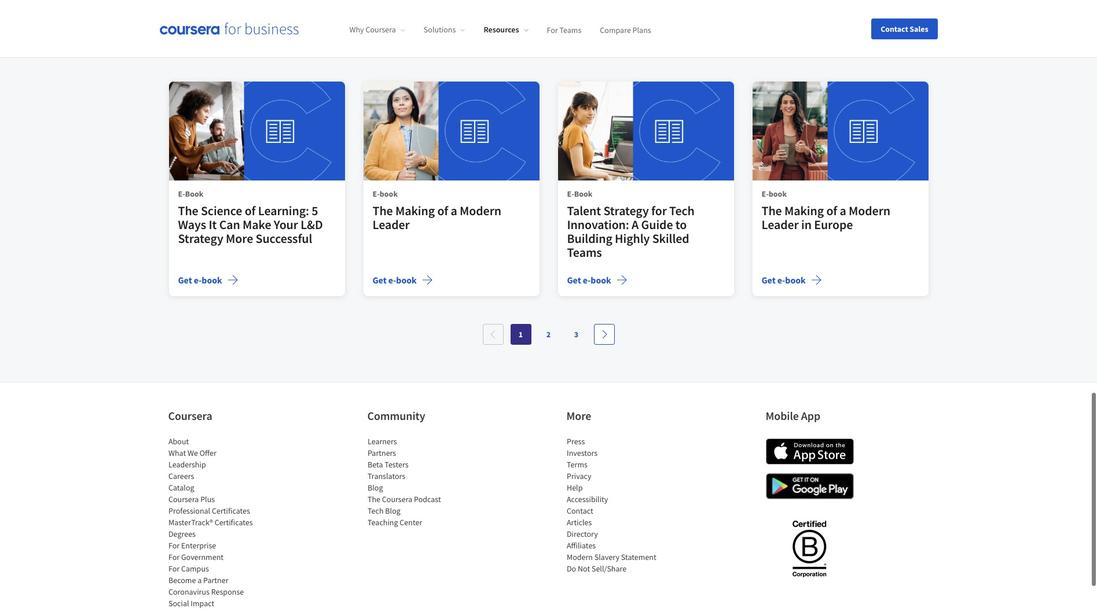 Task type: describe. For each thing, give the bounding box(es) containing it.
mobile app
[[766, 407, 821, 422]]

degrees
[[168, 528, 195, 538]]

get e-book for the making of a modern leader
[[373, 273, 417, 285]]

podcast
[[414, 493, 441, 503]]

to
[[676, 215, 687, 231]]

the for the science of learning: 5 ways it can make your l&d strategy more successful
[[178, 201, 198, 217]]

book for the
[[185, 187, 204, 198]]

app
[[801, 407, 821, 422]]

slavery
[[594, 551, 619, 561]]

degrees link
[[168, 528, 195, 538]]

the science of learning image
[[169, 80, 345, 179]]

get for the making of a modern leader
[[373, 273, 387, 285]]

innovation:
[[567, 215, 629, 231]]

articles
[[567, 516, 592, 527]]

your
[[274, 215, 298, 231]]

compare plans
[[600, 24, 651, 35]]

e- for the making of a modern leader
[[373, 187, 380, 198]]

contact inside button
[[881, 23, 908, 34]]

leadership
[[168, 458, 206, 469]]

what we offer link
[[168, 447, 216, 457]]

get e-book for the science of learning: 5 ways it can make your l&d strategy more successful
[[178, 273, 222, 285]]

skilled
[[652, 229, 690, 245]]

learners partners beta testers translators blog the coursera podcast tech blog teaching center
[[367, 435, 441, 527]]

get report button
[[373, 20, 430, 34]]

mastertrack® certificates link
[[168, 516, 253, 527]]

tech inside e-book talent strategy for tech innovation: a guide to building highly skilled teams
[[669, 201, 695, 217]]

a for the making of a modern leader in europe
[[840, 201, 847, 217]]

strategy inside e-book the science of learning: 5 ways it can make your l&d strategy more successful
[[178, 229, 223, 245]]

book inside the e-book the making of a modern leader in europe
[[769, 187, 787, 198]]

for up for campus link
[[168, 551, 179, 561]]

the for the making of a modern leader in europe
[[762, 201, 782, 217]]

for teams link
[[547, 24, 582, 35]]

leadership link
[[168, 458, 206, 469]]

sell/share
[[592, 563, 626, 573]]

1
[[519, 328, 523, 338]]

3 button
[[566, 323, 587, 344]]

catalog
[[168, 481, 194, 492]]

for teams
[[547, 24, 582, 35]]

careers link
[[168, 470, 194, 480]]

coursera inside about what we offer leadership careers catalog coursera plus professional certificates mastertrack® certificates degrees for enterprise for government for campus become a partner coronavirus response social impact
[[168, 493, 199, 503]]

about what we offer leadership careers catalog coursera plus professional certificates mastertrack® certificates degrees for enterprise for government for campus become a partner coronavirus response social impact
[[168, 435, 253, 608]]

try now
[[567, 21, 600, 33]]

e- for the making of a modern leader in europe
[[778, 273, 785, 285]]

ways
[[178, 215, 206, 231]]

e-book talent strategy for tech innovation: a guide to building highly skilled teams
[[567, 187, 695, 259]]

e- for the science of learning: 5 ways it can make your l&d strategy more successful
[[178, 187, 185, 198]]

get e-book button for the making of a modern leader in europe
[[762, 272, 822, 286]]

science
[[201, 201, 242, 217]]

contact link
[[567, 505, 593, 515]]

talent strategy image
[[558, 80, 734, 179]]

become
[[168, 574, 196, 585]]

solutions link
[[424, 24, 465, 35]]

directory
[[567, 528, 598, 538]]

partners
[[367, 447, 396, 457]]

press link
[[567, 435, 585, 446]]

become a partner link
[[168, 574, 228, 585]]

social impact link
[[168, 597, 214, 608]]

offer
[[199, 447, 216, 457]]

get e-book button for the making of a modern leader
[[373, 272, 433, 286]]

why coursera
[[349, 24, 396, 35]]

can
[[219, 215, 240, 231]]

social
[[168, 597, 189, 608]]

try now button
[[567, 20, 616, 34]]

about
[[168, 435, 189, 446]]

campus
[[181, 563, 209, 573]]

help link
[[567, 481, 583, 492]]

translators link
[[367, 470, 405, 480]]

in
[[801, 215, 812, 231]]

the for the making of a modern leader
[[373, 201, 393, 217]]

try
[[567, 21, 580, 33]]

get for talent strategy for tech innovation: a guide to building highly skilled teams
[[567, 273, 581, 285]]

learners
[[367, 435, 397, 446]]

teaching center link
[[367, 516, 422, 527]]

learning:
[[258, 201, 309, 217]]

making for the making of a modern leader
[[396, 201, 435, 217]]

modern for the making of a modern leader in europe
[[849, 201, 891, 217]]

privacy link
[[567, 470, 591, 480]]

catalog link
[[168, 481, 194, 492]]

affiliates link
[[567, 539, 596, 550]]

coronavirus
[[168, 586, 209, 596]]

make
[[243, 215, 271, 231]]

of for the science of learning: 5 ways it can make your l&d strategy more successful
[[245, 201, 256, 217]]

we
[[187, 447, 198, 457]]

terms
[[567, 458, 587, 469]]

modern for the making of a modern leader
[[460, 201, 501, 217]]

coursera plus link
[[168, 493, 215, 503]]

get for the making of a modern leader in europe
[[762, 273, 776, 285]]

beta testers link
[[367, 458, 408, 469]]

1 vertical spatial more
[[567, 407, 592, 422]]

strategy inside e-book talent strategy for tech innovation: a guide to building highly skilled teams
[[604, 201, 649, 217]]

compare plans link
[[600, 24, 651, 35]]

modern inside press investors terms privacy help accessibility contact articles directory affiliates modern slavery statement do not sell/share
[[567, 551, 593, 561]]

get e-book for talent strategy for tech innovation: a guide to building highly skilled teams
[[567, 273, 611, 285]]

tech inside "learners partners beta testers translators blog the coursera podcast tech blog teaching center"
[[367, 505, 383, 515]]

book for talent
[[574, 187, 593, 198]]

for down the degrees
[[168, 539, 179, 550]]

for campus link
[[168, 563, 209, 573]]

terms link
[[567, 458, 587, 469]]

0 vertical spatial blog
[[367, 481, 383, 492]]

partner
[[203, 574, 228, 585]]

book inside get e-book link
[[202, 21, 222, 33]]

get inside button
[[373, 21, 387, 33]]

2 button
[[538, 323, 559, 344]]

1 button
[[510, 323, 531, 344]]

for up become
[[168, 563, 179, 573]]

it
[[209, 215, 217, 231]]

3
[[574, 328, 579, 338]]

modern slavery statement link
[[567, 551, 656, 561]]

get it on google play image
[[766, 472, 854, 498]]

for left try
[[547, 24, 558, 35]]

try now link
[[558, 0, 734, 43]]

a inside about what we offer leadership careers catalog coursera plus professional certificates mastertrack® certificates degrees for enterprise for government for campus become a partner coronavirus response social impact
[[197, 574, 201, 585]]

e-book the making of a modern leader in europe
[[762, 187, 891, 231]]

mobile
[[766, 407, 799, 422]]

what
[[168, 447, 186, 457]]

more inside e-book the science of learning: 5 ways it can make your l&d strategy more successful
[[226, 229, 253, 245]]

leader for the making of a modern leader in europe
[[762, 215, 799, 231]]

get e-book button for talent strategy for tech innovation: a guide to building highly skilled teams
[[567, 272, 628, 286]]



Task type: vqa. For each thing, say whether or not it's contained in the screenshot.
Impact
yes



Task type: locate. For each thing, give the bounding box(es) containing it.
1 vertical spatial teams
[[567, 243, 602, 259]]

1 horizontal spatial tech
[[669, 201, 695, 217]]

talent
[[567, 201, 601, 217]]

modern inside e-book the making of a modern leader
[[460, 201, 501, 217]]

2 horizontal spatial a
[[840, 201, 847, 217]]

community
[[367, 407, 425, 422]]

4 e- from the left
[[762, 187, 769, 198]]

1 book from the left
[[185, 187, 204, 198]]

careers
[[168, 470, 194, 480]]

leader
[[373, 215, 410, 231], [762, 215, 799, 231]]

e-book the science of learning: 5 ways it can make your l&d strategy more successful
[[178, 187, 323, 245]]

2 book from the left
[[574, 187, 593, 198]]

blog
[[367, 481, 383, 492], [385, 505, 400, 515]]

a inside the e-book the making of a modern leader in europe
[[840, 201, 847, 217]]

1 horizontal spatial a
[[451, 201, 457, 217]]

2 horizontal spatial list
[[567, 435, 665, 574]]

1 vertical spatial strategy
[[178, 229, 223, 245]]

book inside e-book the making of a modern leader
[[380, 187, 398, 198]]

0 horizontal spatial book
[[185, 187, 204, 198]]

0 horizontal spatial a
[[197, 574, 201, 585]]

e- for the science of learning: 5 ways it can make your l&d strategy more successful
[[194, 273, 202, 285]]

blog down the translators "link"
[[367, 481, 383, 492]]

europe
[[814, 215, 853, 231]]

articles link
[[567, 516, 592, 527]]

more right it
[[226, 229, 253, 245]]

3 of from the left
[[827, 201, 837, 217]]

a
[[451, 201, 457, 217], [840, 201, 847, 217], [197, 574, 201, 585]]

0 horizontal spatial tech
[[367, 505, 383, 515]]

e- inside e-book the making of a modern leader
[[373, 187, 380, 198]]

1 horizontal spatial leader
[[762, 215, 799, 231]]

2 of from the left
[[437, 201, 448, 217]]

of inside e-book the making of a modern leader
[[437, 201, 448, 217]]

2 e- from the left
[[373, 187, 380, 198]]

0 vertical spatial more
[[226, 229, 253, 245]]

professional certificates link
[[168, 505, 250, 515]]

successful
[[256, 229, 312, 245]]

tech up teaching
[[367, 505, 383, 515]]

e- for the making of a modern leader in europe
[[762, 187, 769, 198]]

0 vertical spatial strategy
[[604, 201, 649, 217]]

1 of from the left
[[245, 201, 256, 217]]

3 e- from the left
[[567, 187, 574, 198]]

0 horizontal spatial modern
[[460, 201, 501, 217]]

do not sell/share link
[[567, 563, 626, 573]]

building
[[567, 229, 613, 245]]

0 horizontal spatial strategy
[[178, 229, 223, 245]]

coronavirus response link
[[168, 586, 244, 596]]

certificates down the professional certificates "link"
[[214, 516, 253, 527]]

contact inside press investors terms privacy help accessibility contact articles directory affiliates modern slavery statement do not sell/share
[[567, 505, 593, 515]]

get e-book button for the science of learning: 5 ways it can make your l&d strategy more successful
[[178, 272, 238, 286]]

e- for talent strategy for tech innovation: a guide to building highly skilled teams
[[567, 187, 574, 198]]

a for the making of a modern leader
[[451, 201, 457, 217]]

why coursera link
[[349, 24, 405, 35]]

1 vertical spatial blog
[[385, 505, 400, 515]]

1 leader from the left
[[373, 215, 410, 231]]

get e-book for the making of a modern leader in europe
[[762, 273, 806, 285]]

book up ways
[[185, 187, 204, 198]]

list for more
[[567, 435, 665, 574]]

0 horizontal spatial leader
[[373, 215, 410, 231]]

modern inside the e-book the making of a modern leader in europe
[[849, 201, 891, 217]]

making of a modern leader in europe image
[[753, 80, 929, 179]]

investors link
[[567, 447, 597, 457]]

contact sales
[[881, 23, 929, 34]]

1 horizontal spatial modern
[[567, 551, 593, 561]]

coursera inside "learners partners beta testers translators blog the coursera podcast tech blog teaching center"
[[382, 493, 412, 503]]

e- for talent strategy for tech innovation: a guide to building highly skilled teams
[[583, 273, 591, 285]]

government
[[181, 551, 223, 561]]

resources
[[484, 24, 519, 35]]

investors
[[567, 447, 597, 457]]

0 horizontal spatial blog
[[367, 481, 383, 492]]

teams left now
[[560, 24, 582, 35]]

now
[[582, 21, 600, 33]]

professional
[[168, 505, 210, 515]]

0 horizontal spatial more
[[226, 229, 253, 245]]

book up talent
[[574, 187, 593, 198]]

certificates
[[212, 505, 250, 515], [214, 516, 253, 527]]

leader inside e-book the making of a modern leader
[[373, 215, 410, 231]]

e-book the making of a modern leader
[[373, 187, 501, 231]]

get for the science of learning: 5 ways it can make your l&d strategy more successful
[[178, 273, 192, 285]]

list containing learners
[[367, 435, 466, 527]]

2 horizontal spatial modern
[[849, 201, 891, 217]]

0 vertical spatial teams
[[560, 24, 582, 35]]

5
[[312, 201, 318, 217]]

3 list from the left
[[567, 435, 665, 574]]

do
[[567, 563, 576, 573]]

the inside e-book the making of a modern leader
[[373, 201, 393, 217]]

of inside e-book the science of learning: 5 ways it can make your l&d strategy more successful
[[245, 201, 256, 217]]

press
[[567, 435, 585, 446]]

center
[[399, 516, 422, 527]]

help
[[567, 481, 583, 492]]

a inside e-book the making of a modern leader
[[451, 201, 457, 217]]

teaching
[[367, 516, 398, 527]]

learners link
[[367, 435, 397, 446]]

0 horizontal spatial making
[[396, 201, 435, 217]]

teams inside e-book talent strategy for tech innovation: a guide to building highly skilled teams
[[567, 243, 602, 259]]

get
[[178, 21, 192, 33], [373, 21, 387, 33], [178, 273, 192, 285], [373, 273, 387, 285], [567, 273, 581, 285], [762, 273, 776, 285]]

book inside e-book talent strategy for tech innovation: a guide to building highly skilled teams
[[574, 187, 593, 198]]

solutions
[[424, 24, 456, 35]]

contact up articles on the bottom right of the page
[[567, 505, 593, 515]]

list containing about
[[168, 435, 267, 608]]

modern
[[460, 201, 501, 217], [849, 201, 891, 217], [567, 551, 593, 561]]

download on the app store image
[[766, 437, 854, 463]]

contact
[[881, 23, 908, 34], [567, 505, 593, 515]]

1 vertical spatial certificates
[[214, 516, 253, 527]]

list
[[168, 435, 267, 608], [367, 435, 466, 527], [567, 435, 665, 574]]

affiliates
[[567, 539, 596, 550]]

2 leader from the left
[[762, 215, 799, 231]]

modern leader image
[[363, 80, 539, 179]]

1 horizontal spatial contact
[[881, 23, 908, 34]]

leader for the making of a modern leader
[[373, 215, 410, 231]]

about link
[[168, 435, 189, 446]]

list containing press
[[567, 435, 665, 574]]

the inside "learners partners beta testers translators blog the coursera podcast tech blog teaching center"
[[367, 493, 380, 503]]

2 list from the left
[[367, 435, 466, 527]]

contact sales button
[[872, 18, 938, 39]]

tech
[[669, 201, 695, 217], [367, 505, 383, 515]]

1 horizontal spatial list
[[367, 435, 466, 527]]

strategy down science on the top left
[[178, 229, 223, 245]]

the inside the e-book the making of a modern leader in europe
[[762, 201, 782, 217]]

leader inside the e-book the making of a modern leader in europe
[[762, 215, 799, 231]]

blog up teaching center link
[[385, 505, 400, 515]]

1 vertical spatial contact
[[567, 505, 593, 515]]

privacy
[[567, 470, 591, 480]]

of inside the e-book the making of a modern leader in europe
[[827, 201, 837, 217]]

mastertrack®
[[168, 516, 213, 527]]

e- inside the e-book the making of a modern leader in europe
[[762, 187, 769, 198]]

resources link
[[484, 24, 528, 35]]

impact
[[190, 597, 214, 608]]

coursera
[[366, 24, 396, 35], [168, 407, 212, 422], [168, 493, 199, 503], [382, 493, 412, 503]]

of for the making of a modern leader in europe
[[827, 201, 837, 217]]

e-
[[194, 21, 202, 33], [194, 273, 202, 285], [388, 273, 396, 285], [583, 273, 591, 285], [778, 273, 785, 285]]

1 vertical spatial tech
[[367, 505, 383, 515]]

book inside e-book the science of learning: 5 ways it can make your l&d strategy more successful
[[185, 187, 204, 198]]

0 vertical spatial tech
[[669, 201, 695, 217]]

1 e- from the left
[[178, 187, 185, 198]]

1 horizontal spatial of
[[437, 201, 448, 217]]

list for coursera
[[168, 435, 267, 608]]

0 horizontal spatial contact
[[567, 505, 593, 515]]

strategy up highly
[[604, 201, 649, 217]]

guide
[[641, 215, 673, 231]]

making inside e-book the making of a modern leader
[[396, 201, 435, 217]]

0 horizontal spatial list
[[168, 435, 267, 608]]

the coursera podcast link
[[367, 493, 441, 503]]

more up press link
[[567, 407, 592, 422]]

e- inside e-book the science of learning: 5 ways it can make your l&d strategy more successful
[[178, 187, 185, 198]]

beta
[[367, 458, 383, 469]]

making inside the e-book the making of a modern leader in europe
[[785, 201, 824, 217]]

statement
[[621, 551, 656, 561]]

the inside e-book the science of learning: 5 ways it can make your l&d strategy more successful
[[178, 201, 198, 217]]

list for community
[[367, 435, 466, 527]]

0 vertical spatial contact
[[881, 23, 908, 34]]

testers
[[384, 458, 408, 469]]

teams down innovation:
[[567, 243, 602, 259]]

1 horizontal spatial blog
[[385, 505, 400, 515]]

contact left sales
[[881, 23, 908, 34]]

2
[[547, 328, 551, 338]]

sales
[[910, 23, 929, 34]]

not
[[578, 563, 590, 573]]

plus
[[200, 493, 215, 503]]

get report link
[[363, 0, 539, 43]]

highly
[[615, 229, 650, 245]]

2 horizontal spatial of
[[827, 201, 837, 217]]

logo of certified b corporation image
[[786, 513, 833, 582]]

0 horizontal spatial of
[[245, 201, 256, 217]]

blog link
[[367, 481, 383, 492]]

1 horizontal spatial book
[[574, 187, 593, 198]]

making for the making of a modern leader in europe
[[785, 201, 824, 217]]

translators
[[367, 470, 405, 480]]

tech right 'for'
[[669, 201, 695, 217]]

get e-book link
[[169, 0, 345, 43]]

1 horizontal spatial more
[[567, 407, 592, 422]]

e- for the making of a modern leader
[[388, 273, 396, 285]]

partners link
[[367, 447, 396, 457]]

1 horizontal spatial making
[[785, 201, 824, 217]]

enterprise
[[181, 539, 216, 550]]

0 vertical spatial certificates
[[212, 505, 250, 515]]

2 making from the left
[[785, 201, 824, 217]]

book
[[185, 187, 204, 198], [574, 187, 593, 198]]

making
[[396, 201, 435, 217], [785, 201, 824, 217]]

report
[[388, 21, 414, 33]]

e-
[[178, 187, 185, 198], [373, 187, 380, 198], [567, 187, 574, 198], [762, 187, 769, 198]]

1 list from the left
[[168, 435, 267, 608]]

e- inside e-book talent strategy for tech innovation: a guide to building highly skilled teams
[[567, 187, 574, 198]]

certificates up mastertrack® certificates "link"
[[212, 505, 250, 515]]

1 horizontal spatial strategy
[[604, 201, 649, 217]]

book
[[202, 21, 222, 33], [380, 187, 398, 198], [769, 187, 787, 198], [202, 273, 222, 285], [396, 273, 417, 285], [591, 273, 611, 285], [785, 273, 806, 285]]

get e-book button
[[178, 20, 238, 34], [178, 272, 238, 286], [373, 272, 433, 286], [567, 272, 628, 286], [762, 272, 822, 286]]

go to next page image
[[600, 329, 609, 338]]

of for the making of a modern leader
[[437, 201, 448, 217]]

coursera for business image
[[160, 23, 299, 35]]

1 making from the left
[[396, 201, 435, 217]]



